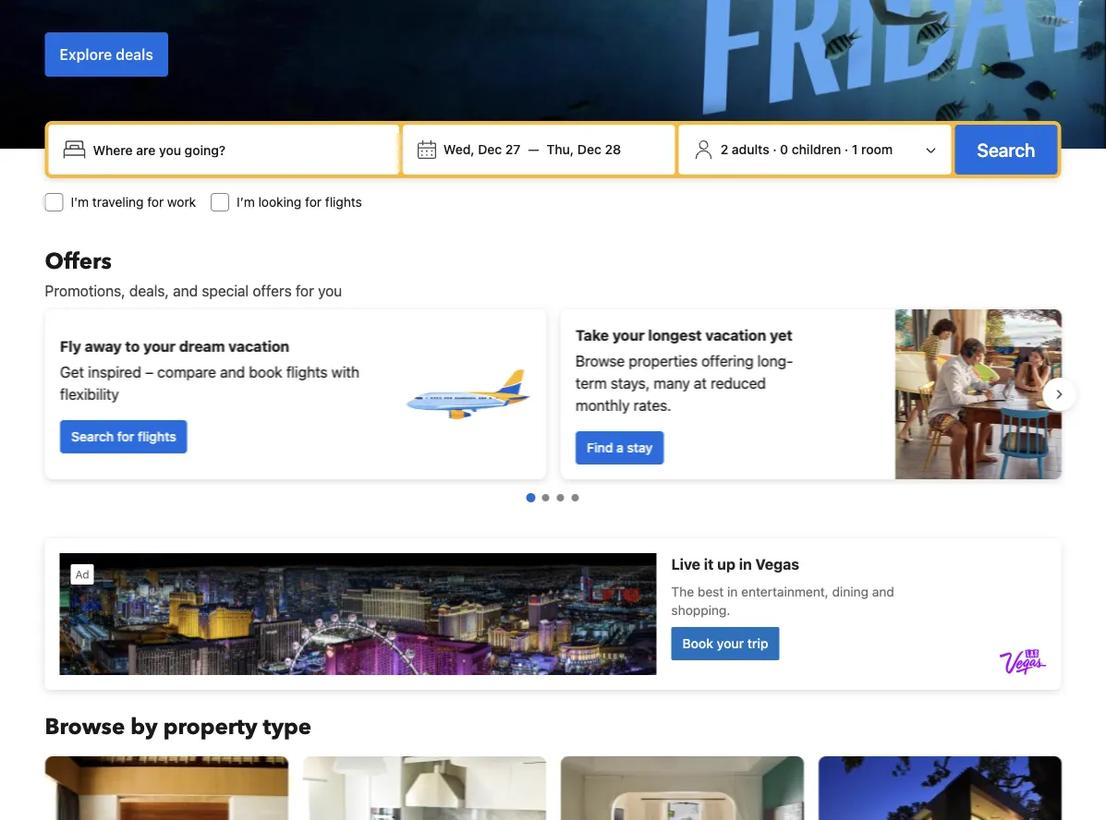 Task type: describe. For each thing, give the bounding box(es) containing it.
region containing take your longest vacation yet
[[30, 302, 1077, 487]]

1 dec from the left
[[478, 142, 502, 157]]

vacation inside take your longest vacation yet browse properties offering long- term stays, many at reduced monthly rates.
[[705, 327, 766, 344]]

type
[[263, 712, 312, 743]]

–
[[145, 364, 153, 381]]

monthly
[[575, 397, 630, 415]]

rates.
[[633, 397, 671, 415]]

take
[[575, 327, 609, 344]]

get
[[60, 364, 84, 381]]

looking
[[258, 195, 302, 210]]

2 · from the left
[[845, 142, 849, 157]]

deals
[[116, 46, 153, 63]]

dream
[[179, 338, 225, 355]]

room
[[862, 142, 893, 157]]

28
[[605, 142, 621, 157]]

longest
[[648, 327, 702, 344]]

work
[[167, 195, 196, 210]]

2 dec from the left
[[578, 142, 602, 157]]

for right looking
[[305, 195, 322, 210]]

wed,
[[444, 142, 475, 157]]

with
[[331, 364, 359, 381]]

special
[[202, 282, 249, 300]]

your inside fly away to your dream vacation get inspired – compare and book flights with flexibility
[[143, 338, 175, 355]]

2 vertical spatial flights
[[137, 429, 176, 445]]

stay
[[627, 440, 652, 456]]

long-
[[757, 353, 793, 370]]

browse inside take your longest vacation yet browse properties offering long- term stays, many at reduced monthly rates.
[[575, 353, 625, 370]]

deals,
[[129, 282, 169, 300]]

flights inside fly away to your dream vacation get inspired – compare and book flights with flexibility
[[286, 364, 327, 381]]

Where are you going? field
[[86, 133, 392, 166]]

2 adults · 0 children · 1 room button
[[687, 132, 944, 167]]

for inside offers promotions, deals, and special offers for you
[[296, 282, 314, 300]]

vacation inside fly away to your dream vacation get inspired – compare and book flights with flexibility
[[228, 338, 289, 355]]

compare
[[157, 364, 216, 381]]

and inside fly away to your dream vacation get inspired – compare and book flights with flexibility
[[220, 364, 245, 381]]

children
[[792, 142, 841, 157]]

yet
[[770, 327, 792, 344]]

offers
[[45, 246, 112, 277]]

2 adults · 0 children · 1 room
[[721, 142, 893, 157]]

search for search
[[978, 139, 1036, 160]]

fly
[[60, 338, 81, 355]]

book
[[249, 364, 282, 381]]

inspired
[[87, 364, 141, 381]]

adults
[[732, 142, 770, 157]]

properties
[[629, 353, 697, 370]]

wed, dec 27 button
[[436, 133, 528, 166]]

main content containing offers
[[30, 246, 1077, 821]]

i'm
[[71, 195, 89, 210]]

reduced
[[710, 375, 766, 392]]

i'm traveling for work
[[71, 195, 196, 210]]

find a stay
[[587, 440, 652, 456]]

thu, dec 28 button
[[539, 133, 629, 166]]

search for search for flights
[[71, 429, 113, 445]]



Task type: vqa. For each thing, say whether or not it's contained in the screenshot.
trip
no



Task type: locate. For each thing, give the bounding box(es) containing it.
search for flights
[[71, 429, 176, 445]]

dec
[[478, 142, 502, 157], [578, 142, 602, 157]]

1 horizontal spatial vacation
[[705, 327, 766, 344]]

many
[[654, 375, 690, 392]]

1 · from the left
[[773, 142, 777, 157]]

your right to
[[143, 338, 175, 355]]

away
[[84, 338, 121, 355]]

you
[[318, 282, 342, 300]]

and right deals,
[[173, 282, 198, 300]]

1 vertical spatial flights
[[286, 364, 327, 381]]

vacation up book
[[228, 338, 289, 355]]

progress bar inside main content
[[526, 494, 579, 503]]

vacation up offering
[[705, 327, 766, 344]]

1 horizontal spatial and
[[220, 364, 245, 381]]

by
[[131, 712, 158, 743]]

dec left the 28
[[578, 142, 602, 157]]

browse
[[575, 353, 625, 370], [45, 712, 125, 743]]

i'm looking for flights
[[237, 195, 362, 210]]

vacation
[[705, 327, 766, 344], [228, 338, 289, 355]]

term
[[575, 375, 607, 392]]

find
[[587, 440, 613, 456]]

· left "1"
[[845, 142, 849, 157]]

a
[[616, 440, 623, 456]]

i'm
[[237, 195, 255, 210]]

main content
[[30, 246, 1077, 821]]

offering
[[701, 353, 753, 370]]

0 horizontal spatial dec
[[478, 142, 502, 157]]

explore deals link
[[45, 32, 168, 77]]

0 vertical spatial browse
[[575, 353, 625, 370]]

explore
[[60, 46, 112, 63]]

and
[[173, 282, 198, 300], [220, 364, 245, 381]]

· left 0 on the right top of the page
[[773, 142, 777, 157]]

27
[[506, 142, 521, 157]]

flights
[[325, 195, 362, 210], [286, 364, 327, 381], [137, 429, 176, 445]]

wed, dec 27 — thu, dec 28
[[444, 142, 621, 157]]

advertisement region
[[45, 539, 1062, 691]]

1 horizontal spatial search
[[978, 139, 1036, 160]]

for left the "work"
[[147, 195, 164, 210]]

0
[[780, 142, 789, 157]]

browse by property type
[[45, 712, 312, 743]]

0 vertical spatial flights
[[325, 195, 362, 210]]

1 horizontal spatial your
[[612, 327, 645, 344]]

your right take
[[612, 327, 645, 344]]

find a stay link
[[575, 432, 664, 465]]

thu,
[[547, 142, 574, 157]]

take your longest vacation yet image
[[895, 310, 1062, 480]]

1 horizontal spatial browse
[[575, 353, 625, 370]]

explore deals
[[60, 46, 153, 63]]

offers
[[253, 282, 292, 300]]

0 vertical spatial and
[[173, 282, 198, 300]]

search
[[978, 139, 1036, 160], [71, 429, 113, 445]]

traveling
[[92, 195, 144, 210]]

search inside "button"
[[978, 139, 1036, 160]]

fly away to your dream vacation image
[[402, 330, 531, 459]]

0 horizontal spatial ·
[[773, 142, 777, 157]]

flexibility
[[60, 386, 119, 404]]

region
[[30, 302, 1077, 487]]

1
[[852, 142, 858, 157]]

search for flights link
[[60, 421, 187, 454]]

dec left 27
[[478, 142, 502, 157]]

to
[[125, 338, 139, 355]]

0 horizontal spatial your
[[143, 338, 175, 355]]

stays,
[[611, 375, 650, 392]]

0 horizontal spatial and
[[173, 282, 198, 300]]

promotions,
[[45, 282, 125, 300]]

0 vertical spatial search
[[978, 139, 1036, 160]]

at
[[694, 375, 707, 392]]

browse up term
[[575, 353, 625, 370]]

1 vertical spatial browse
[[45, 712, 125, 743]]

and inside offers promotions, deals, and special offers for you
[[173, 282, 198, 300]]

flights left with
[[286, 364, 327, 381]]

1 vertical spatial search
[[71, 429, 113, 445]]

search button
[[955, 125, 1058, 175]]

flights down –
[[137, 429, 176, 445]]

2
[[721, 142, 729, 157]]

for inside search for flights link
[[117, 429, 134, 445]]

your inside take your longest vacation yet browse properties offering long- term stays, many at reduced monthly rates.
[[612, 327, 645, 344]]

property
[[163, 712, 257, 743]]

progress bar
[[526, 494, 579, 503]]

1 horizontal spatial dec
[[578, 142, 602, 157]]

fly away to your dream vacation get inspired – compare and book flights with flexibility
[[60, 338, 359, 404]]

1 horizontal spatial ·
[[845, 142, 849, 157]]

offers promotions, deals, and special offers for you
[[45, 246, 342, 300]]

take your longest vacation yet browse properties offering long- term stays, many at reduced monthly rates.
[[575, 327, 793, 415]]

and left book
[[220, 364, 245, 381]]

·
[[773, 142, 777, 157], [845, 142, 849, 157]]

0 horizontal spatial search
[[71, 429, 113, 445]]

your
[[612, 327, 645, 344], [143, 338, 175, 355]]

1 vertical spatial and
[[220, 364, 245, 381]]

0 horizontal spatial browse
[[45, 712, 125, 743]]

for left you
[[296, 282, 314, 300]]

browse left the by
[[45, 712, 125, 743]]

—
[[528, 142, 539, 157]]

0 horizontal spatial vacation
[[228, 338, 289, 355]]

flights right looking
[[325, 195, 362, 210]]

for
[[147, 195, 164, 210], [305, 195, 322, 210], [296, 282, 314, 300], [117, 429, 134, 445]]

for down flexibility
[[117, 429, 134, 445]]



